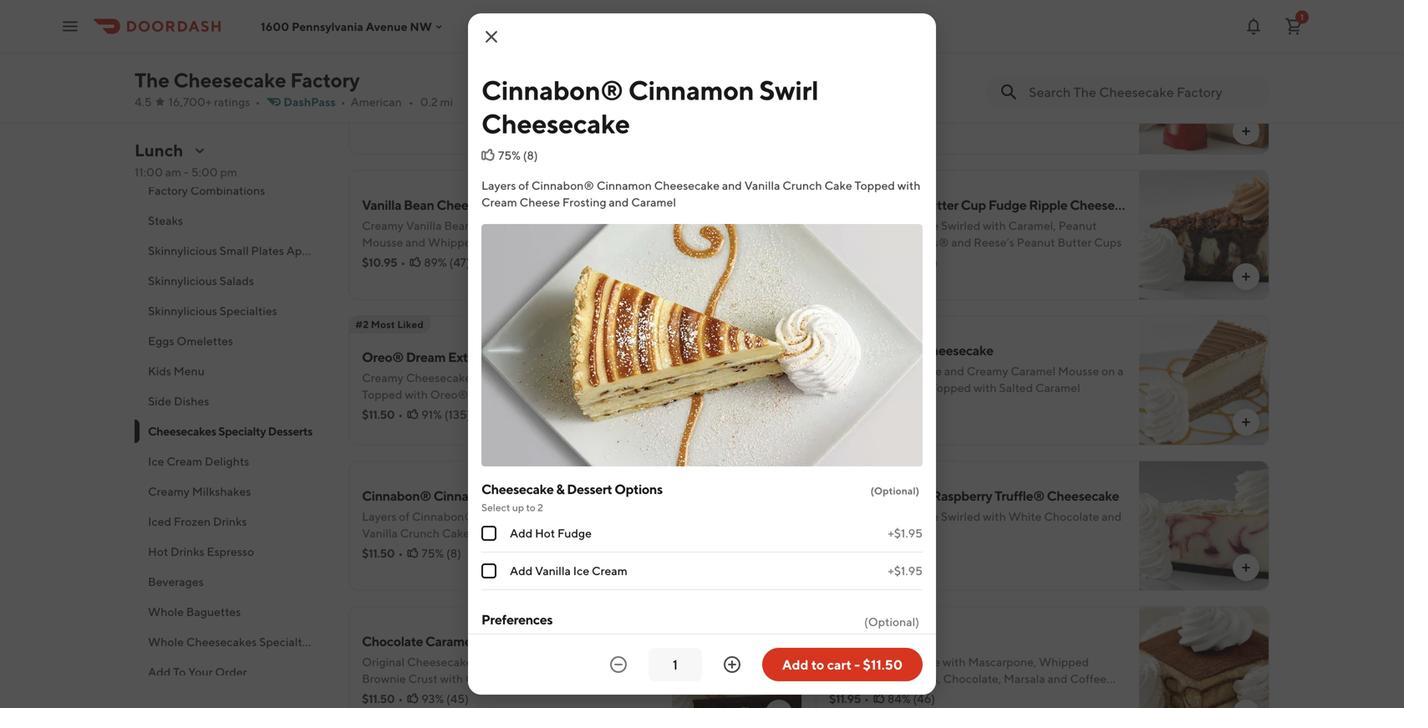 Task type: locate. For each thing, give the bounding box(es) containing it.
$10.95 • left the 89%
[[362, 255, 406, 269]]

steaks
[[148, 214, 183, 227]]

1 horizontal spatial crust
[[508, 90, 538, 104]]

add item to cart image
[[1240, 125, 1254, 138], [773, 416, 786, 429], [1240, 416, 1254, 429], [1240, 561, 1254, 575], [1240, 707, 1254, 708]]

0 horizontal spatial 75%
[[422, 547, 444, 560]]

2 chocolate, from the left
[[944, 672, 1002, 686]]

75% inside cinnabon® cinnamon swirl cheesecake dialog
[[498, 148, 521, 162]]

snickers® up current quantity is 1 number field
[[651, 633, 712, 649]]

to
[[173, 665, 186, 679]]

add item to cart image for italian custard made with mascarpone, whipped cream, lady fingers, chocolate, marsala and coffee liqueur
[[1240, 707, 1254, 708]]

0 vertical spatial (optional)
[[871, 485, 920, 497]]

iced
[[148, 515, 171, 529]]

2 horizontal spatial on
[[1102, 364, 1116, 378]]

&
[[556, 481, 565, 497]]

swirl left our
[[760, 74, 819, 106]]

75% (8) inside cinnabon® cinnamon swirl cheesecake dialog
[[498, 148, 538, 162]]

lime up american • 0.2 mi
[[385, 73, 411, 87]]

cheesecakes down side dishes
[[148, 424, 216, 438]]

preferences
[[482, 612, 553, 628]]

0 horizontal spatial salted
[[830, 342, 867, 358]]

swirled inside chocolate caramelicious cheesecake made with snickers® original cheesecake swirled with snickers® on a brownie crust with chocolate, caramel and peanuts
[[475, 655, 515, 669]]

oreo® dream extreme cheesecake creamy cheesecake layered with oreo® cookies, topped with oreo® cookie mousse and chocolate icing
[[362, 349, 633, 418]]

cream
[[482, 195, 517, 209], [481, 235, 516, 249], [167, 455, 202, 468], [541, 526, 577, 540], [592, 564, 628, 578]]

$11.50 for salted
[[830, 401, 862, 415]]

cheese inside layers of cinnabon® cinnamon cheesecake and vanilla crunch cake topped with cream cheese frosting and caramel
[[520, 195, 560, 209]]

add inside add to your order button
[[148, 665, 171, 679]]

up
[[512, 502, 524, 513]]

0 horizontal spatial crunch
[[400, 526, 440, 540]]

white chocolate raspberry truffle® cheesecake creamy cheesecake swirled with white chocolate and raspberry $10.95
[[830, 488, 1122, 560]]

close cinnabon® cinnamon swirl cheesecake image
[[482, 27, 502, 47]]

1 vertical spatial key
[[362, 73, 383, 87]]

0 vertical spatial of
[[519, 179, 529, 192]]

1 horizontal spatial hot
[[535, 526, 555, 540]]

1 horizontal spatial to
[[812, 657, 825, 673]]

84% down popular
[[891, 110, 914, 124]]

ratings
[[214, 95, 250, 109]]

cheesecakes down baguettes
[[186, 635, 257, 649]]

to left cart
[[812, 657, 825, 673]]

1 items, open order cart image
[[1285, 16, 1305, 36]]

1 chocolate, from the left
[[466, 672, 524, 686]]

cream down 2
[[541, 526, 577, 540]]

frosting
[[563, 195, 607, 209], [362, 543, 406, 557]]

pie
[[414, 73, 431, 87]]

swirled inside adam's peanut butter cup fudge ripple cheesecake creamy cheesecake swirled with caramel, peanut butter, butterfingers® and reese's peanut butter cups
[[942, 219, 981, 232]]

crust inside chocolate caramelicious cheesecake made with snickers® original cheesecake swirled with snickers® on a brownie crust with chocolate, caramel and peanuts
[[409, 672, 438, 686]]

0 horizontal spatial crust
[[409, 672, 438, 686]]

1 vertical spatial crunch
[[400, 526, 440, 540]]

add vanilla ice cream
[[510, 564, 628, 578]]

0 vertical spatial crunch
[[783, 179, 823, 192]]

topped up popular
[[897, 73, 938, 87]]

cheesecake & dessert options select up to 2
[[482, 481, 663, 513]]

1 vertical spatial 75% (8)
[[422, 547, 462, 560]]

with inside vanilla bean cheesecake creamy vanilla bean cheesecake, topped with vanilla mousse and whipped cream
[[588, 219, 611, 232]]

marsala
[[1004, 672, 1046, 686]]

1 whole from the top
[[148, 605, 184, 619]]

0 horizontal spatial white
[[830, 488, 867, 504]]

$10.95 •
[[362, 255, 406, 269], [830, 255, 873, 269]]

drinks inside button
[[171, 545, 205, 559]]

• for 75% (8)
[[398, 547, 403, 560]]

- right am
[[184, 165, 189, 179]]

ice down the add hot fudge at bottom
[[573, 564, 590, 578]]

creamy inside vanilla bean cheesecake creamy vanilla bean cheesecake, topped with vanilla mousse and whipped cream
[[362, 219, 404, 232]]

with inside cinnabon® cinnamon swirl cheesecake layers of cinnabon® cinnamon cheesecake and vanilla crunch cake topped with cream cheese frosting and caramel
[[515, 526, 538, 540]]

kids menu
[[148, 364, 205, 378]]

fresh up our
[[830, 51, 863, 67]]

whipped up 89% (47)
[[428, 235, 478, 249]]

add left to
[[148, 665, 171, 679]]

whipped up coffee
[[1039, 655, 1090, 669]]

1 vertical spatial (optional)
[[865, 615, 920, 629]]

0 vertical spatial crust
[[508, 90, 538, 104]]

• for 91% (135)
[[398, 408, 403, 421]]

creamy inside "white chocolate raspberry truffle® cheesecake creamy cheesecake swirled with white chocolate and raspberry $10.95"
[[830, 510, 871, 524]]

with inside fresh strawberry cheesecake the original topped with glazed fresh strawberries. our most popular flavor for over 45 years! 84% (13)
[[940, 73, 963, 87]]

+$1.95 for add hot fudge
[[888, 526, 923, 540]]

whole up to
[[148, 635, 184, 649]]

butterfingers®
[[868, 235, 950, 249]]

fresh strawberry cheesecake image
[[1140, 24, 1270, 155]]

91% left (135)
[[422, 408, 442, 421]]

2 whole from the top
[[148, 635, 184, 649]]

milkshakes
[[192, 485, 251, 498]]

eggs omelettes button
[[135, 326, 329, 356]]

1 horizontal spatial raspberry
[[932, 488, 993, 504]]

omelettes
[[177, 334, 233, 348]]

91% for 91% (57)
[[889, 401, 910, 415]]

fudge up the caramel,
[[989, 197, 1027, 213]]

creamy inside adam's peanut butter cup fudge ripple cheesecake creamy cheesecake swirled with caramel, peanut butter, butterfingers® and reese's peanut butter cups
[[830, 219, 871, 232]]

all
[[917, 381, 929, 395]]

with inside adam's peanut butter cup fudge ripple cheesecake creamy cheesecake swirled with caramel, peanut butter, butterfingers® and reese's peanut butter cups
[[983, 219, 1007, 232]]

0 horizontal spatial raspberry
[[830, 526, 884, 540]]

1 vertical spatial salted
[[1000, 381, 1034, 395]]

increase quantity by 1 image
[[723, 655, 743, 675]]

cakes
[[311, 635, 344, 649]]

91%
[[889, 401, 910, 415], [422, 408, 442, 421]]

drinks down creamy milkshakes button
[[213, 515, 247, 529]]

swirl inside cinnabon® cinnamon swirl cheesecake layers of cinnabon® cinnamon cheesecake and vanilla crunch cake topped with cream cheese frosting and caramel
[[497, 488, 526, 504]]

2 add item to cart image from the left
[[1240, 270, 1254, 283]]

caramel inside layers of cinnabon® cinnamon cheesecake and vanilla crunch cake topped with cream cheese frosting and caramel
[[632, 195, 677, 209]]

0 vertical spatial ice
[[148, 455, 164, 468]]

mascarpone,
[[969, 655, 1037, 669]]

key
[[362, 51, 385, 67], [362, 73, 383, 87]]

swirl for cinnabon® cinnamon swirl cheesecake
[[760, 74, 819, 106]]

1 vertical spatial peanut
[[1059, 219, 1098, 232]]

oreo® down #2 most liked on the top left of the page
[[362, 349, 404, 365]]

0 horizontal spatial -
[[184, 165, 189, 179]]

key up the american
[[362, 73, 383, 87]]

1 horizontal spatial frosting
[[563, 195, 607, 209]]

3 skinnylicious from the top
[[148, 304, 217, 318]]

the
[[135, 68, 170, 92], [830, 73, 850, 87]]

0 vertical spatial fresh
[[830, 51, 863, 67]]

2 horizontal spatial cake
[[882, 633, 913, 649]]

cookie
[[471, 388, 509, 401]]

93% for caramelicious
[[422, 692, 444, 706]]

0 vertical spatial made
[[587, 633, 621, 649]]

1600 pennsylvania avenue nw
[[261, 19, 432, 33]]

84% left "(46)"
[[888, 692, 911, 706]]

cream up creamy milkshakes
[[167, 455, 202, 468]]

with inside salted caramel cheesecake caramel cheesecake and creamy caramel mousse on a blonde brownie all topped with salted caramel
[[974, 381, 997, 395]]

cookies,
[[586, 371, 632, 385]]

ice up creamy milkshakes
[[148, 455, 164, 468]]

cheese up cheesecake,
[[520, 195, 560, 209]]

cream down the add hot fudge at bottom
[[592, 564, 628, 578]]

topped up adam's
[[855, 179, 896, 192]]

1 horizontal spatial brownie
[[870, 381, 914, 395]]

1 vertical spatial raspberry
[[830, 526, 884, 540]]

1 $10.95 • from the left
[[362, 255, 406, 269]]

1 vertical spatial drinks
[[171, 545, 205, 559]]

0 vertical spatial peanut
[[876, 197, 919, 213]]

0 vertical spatial mousse
[[362, 235, 403, 249]]

1 vertical spatial swirl
[[497, 488, 526, 504]]

1 horizontal spatial ice
[[573, 564, 590, 578]]

75% (8)
[[498, 148, 538, 162], [422, 547, 462, 560]]

hot down 2
[[535, 526, 555, 540]]

topped down select on the left bottom
[[472, 526, 513, 540]]

skinnylicious up skinnylicious specialties
[[148, 274, 217, 288]]

0 vertical spatial swirled
[[942, 219, 981, 232]]

made up the decrease quantity by 1 icon
[[587, 633, 621, 649]]

beverages button
[[135, 567, 329, 597]]

1 vertical spatial on
[[1102, 364, 1116, 378]]

91% left the "(57)"
[[889, 401, 910, 415]]

0 vertical spatial 75% (8)
[[498, 148, 538, 162]]

peanut up butterfingers®
[[876, 197, 919, 213]]

espresso
[[207, 545, 254, 559]]

whole cheesecakes specialty cakes button
[[135, 627, 344, 657]]

1 vertical spatial made
[[910, 655, 941, 669]]

factory down am
[[148, 184, 188, 197]]

2 vertical spatial peanut
[[1017, 235, 1056, 249]]

0 horizontal spatial ice
[[148, 455, 164, 468]]

1 vertical spatial skinnylicious
[[148, 274, 217, 288]]

open menu image
[[60, 16, 80, 36]]

2 +$1.95 from the top
[[888, 564, 923, 578]]

(8) inside cinnabon® cinnamon swirl cheesecake dialog
[[523, 148, 538, 162]]

$11.50 •
[[830, 401, 871, 415], [362, 408, 403, 421], [362, 547, 403, 560], [362, 692, 403, 706]]

butter left cup
[[921, 197, 959, 213]]

to left 2
[[526, 502, 536, 513]]

add left cart
[[783, 657, 809, 673]]

dashpass •
[[284, 95, 346, 109]]

$11.50
[[830, 401, 862, 415], [362, 408, 395, 421], [362, 547, 395, 560], [863, 657, 903, 673], [362, 692, 395, 706]]

0 horizontal spatial butter
[[921, 197, 959, 213]]

snickers® left the decrease quantity by 1 icon
[[543, 655, 598, 669]]

(optional) inside cheesecake & dessert options group
[[871, 485, 920, 497]]

cream,
[[830, 672, 868, 686]]

1 horizontal spatial add item to cart image
[[1240, 270, 1254, 283]]

to inside cheesecake & dessert options select up to 2
[[526, 502, 536, 513]]

fresh up 45
[[1006, 73, 1036, 87]]

vanilla inside cinnabon® cinnamon swirl cheesecake layers of cinnabon® cinnamon cheesecake and vanilla crunch cake topped with cream cheese frosting and caramel
[[362, 526, 398, 540]]

bean
[[404, 197, 434, 213], [444, 219, 472, 232]]

cream up cheesecake,
[[482, 195, 517, 209]]

chocolate caramelicious cheesecake made with snickers® original cheesecake swirled with snickers® on a brownie crust with chocolate, caramel and peanuts
[[362, 633, 712, 686]]

factory inside 'factory combinations' button
[[148, 184, 188, 197]]

2 vertical spatial cake
[[882, 633, 913, 649]]

$10.95 • down butter,
[[830, 255, 873, 269]]

cheese inside cinnabon® cinnamon swirl cheesecake layers of cinnabon® cinnamon cheesecake and vanilla crunch cake topped with cream cheese frosting and caramel
[[579, 526, 619, 540]]

eggs
[[148, 334, 174, 348]]

0 horizontal spatial 93%
[[422, 692, 444, 706]]

fresh strawberry cheesecake the original topped with glazed fresh strawberries. our most popular flavor for over 45 years! 84% (13)
[[830, 51, 1108, 124]]

mousse inside vanilla bean cheesecake creamy vanilla bean cheesecake, topped with vanilla mousse and whipped cream
[[362, 235, 403, 249]]

0 vertical spatial +$1.95
[[888, 526, 923, 540]]

crust up 93% (45)
[[409, 672, 438, 686]]

topped right "all"
[[931, 381, 972, 395]]

add down the add hot fudge at bottom
[[510, 564, 533, 578]]

iced frozen drinks button
[[135, 507, 329, 537]]

cream inside cheesecake & dessert options group
[[592, 564, 628, 578]]

$10.95 inside key lime cheesecake key lime pie in a cheesecake! deliciously tart and creamy on a vanilla crumb crust $10.95
[[362, 110, 398, 124]]

creamy inside oreo® dream extreme cheesecake creamy cheesecake layered with oreo® cookies, topped with oreo® cookie mousse and chocolate icing
[[362, 371, 404, 385]]

whipped
[[428, 235, 478, 249], [1039, 655, 1090, 669]]

1 vertical spatial snickers®
[[543, 655, 598, 669]]

- right cart
[[855, 657, 861, 673]]

salted caramel cheesecake caramel cheesecake and creamy caramel mousse on a blonde brownie all topped with salted caramel
[[830, 342, 1124, 395]]

butter left cups
[[1058, 235, 1092, 249]]

crust
[[508, 90, 538, 104], [409, 672, 438, 686]]

and inside vanilla bean cheesecake creamy vanilla bean cheesecake, topped with vanilla mousse and whipped cream
[[406, 235, 426, 249]]

1 skinnylicious from the top
[[148, 244, 217, 258]]

0 vertical spatial cake
[[825, 179, 853, 192]]

caramel inside chocolate caramelicious cheesecake made with snickers® original cheesecake swirled with snickers® on a brownie crust with chocolate, caramel and peanuts
[[526, 672, 571, 686]]

specialty left cakes
[[259, 635, 308, 649]]

0 vertical spatial to
[[526, 502, 536, 513]]

chocolate inside oreo® dream extreme cheesecake creamy cheesecake layered with oreo® cookies, topped with oreo® cookie mousse and chocolate icing
[[577, 388, 633, 401]]

1 vertical spatial frosting
[[362, 543, 406, 557]]

2 vertical spatial mousse
[[511, 388, 553, 401]]

1 horizontal spatial fresh
[[1006, 73, 1036, 87]]

cheese
[[520, 195, 560, 209], [579, 526, 619, 540]]

cheese down cheesecake & dessert options select up to 2
[[579, 526, 619, 540]]

add item to cart image for creamy cheesecake swirled with white chocolate and raspberry
[[1240, 561, 1254, 575]]

cake inside cinnabon® cinnamon swirl cheesecake layers of cinnabon® cinnamon cheesecake and vanilla crunch cake topped with cream cheese frosting and caramel
[[442, 526, 470, 540]]

our
[[830, 90, 851, 104]]

chocolate, up (45)
[[466, 672, 524, 686]]

0 vertical spatial fudge
[[989, 197, 1027, 213]]

to inside button
[[812, 657, 825, 673]]

0 horizontal spatial 91%
[[422, 408, 442, 421]]

1 vertical spatial cheesecakes
[[186, 635, 257, 649]]

0 horizontal spatial add item to cart image
[[773, 270, 786, 283]]

options
[[615, 481, 663, 497]]

peanut down the caramel,
[[1017, 235, 1056, 249]]

topped right cheesecake,
[[545, 219, 585, 232]]

1 horizontal spatial 75% (8)
[[498, 148, 538, 162]]

a
[[445, 73, 451, 87], [422, 90, 428, 104], [1118, 364, 1124, 378], [616, 655, 622, 669]]

the up our
[[830, 73, 850, 87]]

cinnabon®
[[482, 74, 624, 106], [532, 179, 595, 192], [362, 488, 431, 504], [412, 510, 475, 524]]

93% left (45)
[[422, 692, 444, 706]]

brownie
[[870, 381, 914, 395], [362, 672, 406, 686]]

a inside salted caramel cheesecake caramel cheesecake and creamy caramel mousse on a blonde brownie all topped with salted caramel
[[1118, 364, 1124, 378]]

crust right crumb
[[508, 90, 538, 104]]

chocolate
[[577, 388, 633, 401], [869, 488, 930, 504], [1045, 510, 1100, 524], [362, 633, 423, 649]]

plates
[[251, 244, 284, 258]]

- inside button
[[855, 657, 861, 673]]

None checkbox
[[482, 526, 497, 541], [482, 564, 497, 579], [482, 526, 497, 541], [482, 564, 497, 579]]

whole down beverages
[[148, 605, 184, 619]]

vanilla bean cheesecake creamy vanilla bean cheesecake, topped with vanilla mousse and whipped cream
[[362, 197, 649, 249]]

1 vertical spatial factory
[[148, 184, 188, 197]]

salads
[[220, 274, 254, 288]]

1 vertical spatial fudge
[[558, 526, 592, 540]]

0 horizontal spatial brownie
[[362, 672, 406, 686]]

0 horizontal spatial to
[[526, 502, 536, 513]]

drinks down frozen
[[171, 545, 205, 559]]

ice inside button
[[148, 455, 164, 468]]

0 vertical spatial oreo®
[[362, 349, 404, 365]]

cinnabon® cinnamon swirl cheesecake dialog
[[468, 13, 937, 696]]

0 horizontal spatial swirl
[[497, 488, 526, 504]]

vanilla
[[431, 90, 466, 104], [745, 179, 781, 192], [362, 197, 402, 213], [406, 219, 442, 232], [613, 219, 649, 232], [362, 526, 398, 540], [535, 564, 571, 578]]

creamy inside salted caramel cheesecake caramel cheesecake and creamy caramel mousse on a blonde brownie all topped with salted caramel
[[967, 364, 1009, 378]]

crunch inside cinnabon® cinnamon swirl cheesecake layers of cinnabon® cinnamon cheesecake and vanilla crunch cake topped with cream cheese frosting and caramel
[[400, 526, 440, 540]]

and
[[609, 73, 629, 87], [722, 179, 742, 192], [609, 195, 629, 209], [406, 235, 426, 249], [952, 235, 972, 249], [945, 364, 965, 378], [555, 388, 575, 401], [603, 510, 623, 524], [1102, 510, 1122, 524], [409, 543, 429, 557], [574, 672, 594, 686], [1048, 672, 1068, 686]]

crust inside key lime cheesecake key lime pie in a cheesecake! deliciously tart and creamy on a vanilla crumb crust $10.95
[[508, 90, 538, 104]]

1 vertical spatial +$1.95
[[888, 564, 923, 578]]

0 vertical spatial 75%
[[498, 148, 521, 162]]

2 skinnylicious from the top
[[148, 274, 217, 288]]

93% down butterfingers®
[[892, 255, 914, 269]]

add item to cart image for the original topped with glazed fresh strawberries. our most popular flavor for over 45 years!
[[1240, 125, 1254, 138]]

chocolate, inside chocolate caramelicious cheesecake made with snickers® original cheesecake swirled with snickers® on a brownie crust with chocolate, caramel and peanuts
[[466, 672, 524, 686]]

cream inside cinnabon® cinnamon swirl cheesecake layers of cinnabon® cinnamon cheesecake and vanilla crunch cake topped with cream cheese frosting and caramel
[[541, 526, 577, 540]]

1 vertical spatial brownie
[[362, 672, 406, 686]]

topped up icing
[[362, 388, 403, 401]]

1 vertical spatial cheese
[[579, 526, 619, 540]]

most right #2
[[371, 319, 395, 330]]

decrease quantity by 1 image
[[609, 655, 629, 675]]

cinnamon inside cinnabon® cinnamon swirl cheesecake
[[629, 74, 755, 106]]

0 horizontal spatial most
[[371, 319, 395, 330]]

ice
[[148, 455, 164, 468], [573, 564, 590, 578]]

0 horizontal spatial hot
[[148, 545, 168, 559]]

dashpass
[[284, 95, 336, 109]]

$11.50 • for chocolate
[[362, 692, 403, 706]]

• for 91% (57)
[[866, 401, 871, 415]]

0 horizontal spatial cake
[[442, 526, 470, 540]]

0 vertical spatial cheese
[[520, 195, 560, 209]]

fudge inside adam's peanut butter cup fudge ripple cheesecake creamy cheesecake swirled with caramel, peanut butter, butterfingers® and reese's peanut butter cups
[[989, 197, 1027, 213]]

hot down iced
[[148, 545, 168, 559]]

specialty down side dishes button
[[218, 424, 266, 438]]

0 horizontal spatial whipped
[[428, 235, 478, 249]]

key down avenue
[[362, 51, 385, 67]]

peanut up cups
[[1059, 219, 1098, 232]]

add down up
[[510, 526, 533, 540]]

1600
[[261, 19, 289, 33]]

add item to cart image for oreo® dream extreme cheesecake
[[773, 416, 786, 429]]

ice cream delights
[[148, 455, 249, 468]]

2 vertical spatial skinnylicious
[[148, 304, 217, 318]]

0 vertical spatial brownie
[[870, 381, 914, 395]]

84% inside fresh strawberry cheesecake the original topped with glazed fresh strawberries. our most popular flavor for over 45 years! 84% (13)
[[891, 110, 914, 124]]

chocolate caramelicious cheesecake made with snickers® image
[[672, 606, 803, 708]]

2 $10.95 • from the left
[[830, 255, 873, 269]]

1 button
[[1278, 10, 1311, 43]]

1 +$1.95 from the top
[[888, 526, 923, 540]]

1 horizontal spatial chocolate,
[[944, 672, 1002, 686]]

vanilla inside cheesecake & dessert options group
[[535, 564, 571, 578]]

0 horizontal spatial made
[[587, 633, 621, 649]]

0 vertical spatial whipped
[[428, 235, 478, 249]]

$10.95 inside "white chocolate raspberry truffle® cheesecake creamy cheesecake swirled with white chocolate and raspberry $10.95"
[[830, 547, 865, 560]]

$11.50 • for salted
[[830, 401, 871, 415]]

1 add item to cart image from the left
[[773, 270, 786, 283]]

bean up (47)
[[444, 219, 472, 232]]

brownie inside chocolate caramelicious cheesecake made with snickers® original cheesecake swirled with snickers® on a brownie crust with chocolate, caramel and peanuts
[[362, 672, 406, 686]]

add for add to your order
[[148, 665, 171, 679]]

1 horizontal spatial oreo®
[[430, 388, 469, 401]]

0 vertical spatial white
[[830, 488, 867, 504]]

oreo® up 91% (135)
[[430, 388, 469, 401]]

1 horizontal spatial of
[[519, 179, 529, 192]]

ice inside cheesecake & dessert options group
[[573, 564, 590, 578]]

0 vertical spatial bean
[[404, 197, 434, 213]]

liqueur
[[830, 689, 871, 702]]

peanut
[[876, 197, 919, 213], [1059, 219, 1098, 232], [1017, 235, 1056, 249]]

0 vertical spatial 93%
[[892, 255, 914, 269]]

with inside layers of cinnabon® cinnamon cheesecake and vanilla crunch cake topped with cream cheese frosting and caramel
[[898, 179, 921, 192]]

side dishes button
[[135, 386, 329, 416]]

factory up dashpass •
[[290, 68, 360, 92]]

1 horizontal spatial drinks
[[213, 515, 247, 529]]

skinnylicious down steaks
[[148, 244, 217, 258]]

lime up pie
[[387, 51, 417, 67]]

cream down cheesecake,
[[481, 235, 516, 249]]

0 horizontal spatial drinks
[[171, 545, 205, 559]]

fudge down cheesecake & dessert options select up to 2
[[558, 526, 592, 540]]

the up the 4.5 on the top left of page
[[135, 68, 170, 92]]

2
[[538, 502, 544, 513]]

swirl left 2
[[497, 488, 526, 504]]

drinks inside button
[[213, 515, 247, 529]]

chocolate, down the mascarpone,
[[944, 672, 1002, 686]]

skinnylicious small plates appetizers button
[[135, 236, 344, 266]]

1 horizontal spatial 91%
[[889, 401, 910, 415]]

most right our
[[853, 90, 880, 104]]

0 vertical spatial key
[[362, 51, 385, 67]]

add item to cart image for caramel cheesecake and creamy caramel mousse on a blonde brownie all topped with salted caramel
[[1240, 416, 1254, 429]]

0 horizontal spatial 75% (8)
[[422, 547, 462, 560]]

bean up the 89%
[[404, 197, 434, 213]]

1 horizontal spatial original
[[852, 73, 895, 87]]

strawberry
[[865, 51, 930, 67]]

2 key from the top
[[362, 73, 383, 87]]

75%
[[498, 148, 521, 162], [422, 547, 444, 560]]

0 horizontal spatial on
[[406, 90, 420, 104]]

factory
[[290, 68, 360, 92], [148, 184, 188, 197]]

0 horizontal spatial peanut
[[876, 197, 919, 213]]

1 vertical spatial specialty
[[259, 635, 308, 649]]

93% for peanut
[[892, 255, 914, 269]]

original inside chocolate caramelicious cheesecake made with snickers® original cheesecake swirled with snickers® on a brownie crust with chocolate, caramel and peanuts
[[362, 655, 405, 669]]

most inside fresh strawberry cheesecake the original topped with glazed fresh strawberries. our most popular flavor for over 45 years! 84% (13)
[[853, 90, 880, 104]]

mousse inside salted caramel cheesecake caramel cheesecake and creamy caramel mousse on a blonde brownie all topped with salted caramel
[[1059, 364, 1100, 378]]

key lime cheesecake key lime pie in a cheesecake! deliciously tart and creamy on a vanilla crumb crust $10.95
[[362, 51, 629, 124]]

and inside key lime cheesecake key lime pie in a cheesecake! deliciously tart and creamy on a vanilla crumb crust $10.95
[[609, 73, 629, 87]]

butter
[[921, 197, 959, 213], [1058, 235, 1092, 249]]

0 horizontal spatial of
[[399, 510, 410, 524]]

skinnylicious up eggs omelettes on the top left
[[148, 304, 217, 318]]

add item to cart image
[[773, 270, 786, 283], [1240, 270, 1254, 283]]

and inside chocolate caramelicious cheesecake made with snickers® original cheesecake swirled with snickers® on a brownie crust with chocolate, caramel and peanuts
[[574, 672, 594, 686]]

cinnabon® inside layers of cinnabon® cinnamon cheesecake and vanilla crunch cake topped with cream cheese frosting and caramel
[[532, 179, 595, 192]]

•
[[255, 95, 260, 109], [341, 95, 346, 109], [409, 95, 414, 109], [401, 255, 406, 269], [868, 255, 873, 269], [866, 401, 871, 415], [398, 408, 403, 421], [398, 547, 403, 560], [398, 692, 403, 706], [865, 692, 870, 706]]

oreo® left cookies,
[[545, 371, 583, 385]]

made up 'fingers,'
[[910, 655, 941, 669]]

0 horizontal spatial cheese
[[520, 195, 560, 209]]

made inside tiramisu cake italian custard made with mascarpone, whipped cream, lady fingers, chocolate, marsala and coffee liqueur
[[910, 655, 941, 669]]

oreo® dream extreme cheesecake image
[[672, 315, 803, 446]]

skinnylicious
[[148, 244, 217, 258], [148, 274, 217, 288], [148, 304, 217, 318]]

0 vertical spatial original
[[852, 73, 895, 87]]

cake inside layers of cinnabon® cinnamon cheesecake and vanilla crunch cake topped with cream cheese frosting and caramel
[[825, 179, 853, 192]]

fresh
[[830, 51, 863, 67], [1006, 73, 1036, 87]]

$11.50 for cinnabon®
[[362, 547, 395, 560]]



Task type: describe. For each thing, give the bounding box(es) containing it.
1 vertical spatial butter
[[1058, 235, 1092, 249]]

of inside layers of cinnabon® cinnamon cheesecake and vanilla crunch cake topped with cream cheese frosting and caramel
[[519, 179, 529, 192]]

topped inside layers of cinnabon® cinnamon cheesecake and vanilla crunch cake topped with cream cheese frosting and caramel
[[855, 179, 896, 192]]

coffee
[[1071, 672, 1107, 686]]

$10.95 • for adam's
[[830, 255, 873, 269]]

cinnamon inside layers of cinnabon® cinnamon cheesecake and vanilla crunch cake topped with cream cheese frosting and caramel
[[597, 179, 652, 192]]

$11.50 inside button
[[863, 657, 903, 673]]

• for 84% (46)
[[865, 692, 870, 706]]

add hot fudge
[[510, 526, 592, 540]]

0 vertical spatial specialty
[[218, 424, 266, 438]]

hot drinks espresso button
[[135, 537, 329, 567]]

cheesecake!
[[454, 73, 523, 87]]

whole cheesecakes specialty cakes
[[148, 635, 344, 649]]

1 vertical spatial oreo®
[[545, 371, 583, 385]]

whole for whole baguettes
[[148, 605, 184, 619]]

(46)
[[914, 692, 936, 706]]

on inside chocolate caramelicious cheesecake made with snickers® original cheesecake swirled with snickers® on a brownie crust with chocolate, caramel and peanuts
[[600, 655, 614, 669]]

(135)
[[445, 408, 471, 421]]

0.2
[[420, 95, 438, 109]]

in
[[433, 73, 443, 87]]

$11.50 • for cinnabon®
[[362, 547, 403, 560]]

16,700+ ratings •
[[169, 95, 260, 109]]

0 vertical spatial raspberry
[[932, 488, 993, 504]]

add item to cart image for cheesecake,
[[773, 270, 786, 283]]

add item to cart image for cheesecake
[[1240, 270, 1254, 283]]

0 horizontal spatial (8)
[[447, 547, 462, 560]]

add to cart - $11.50 button
[[763, 648, 923, 682]]

0 vertical spatial cheesecakes
[[148, 424, 216, 438]]

your
[[188, 665, 213, 679]]

cheesecake inside fresh strawberry cheesecake the original topped with glazed fresh strawberries. our most popular flavor for over 45 years! 84% (13)
[[932, 51, 1005, 67]]

the cheesecake factory
[[135, 68, 360, 92]]

(47)
[[449, 255, 470, 269]]

11:00
[[135, 165, 163, 179]]

11:00 am - 5:00 pm
[[135, 165, 237, 179]]

skinnylicious salads button
[[135, 266, 329, 296]]

dishes
[[174, 394, 209, 408]]

topped inside oreo® dream extreme cheesecake creamy cheesecake layered with oreo® cookies, topped with oreo® cookie mousse and chocolate icing
[[362, 388, 403, 401]]

avenue
[[366, 19, 408, 33]]

add for add hot fudge
[[510, 526, 533, 540]]

add to your order
[[148, 665, 247, 679]]

whole for whole cheesecakes specialty cakes
[[148, 635, 184, 649]]

frosting inside cinnabon® cinnamon swirl cheesecake layers of cinnabon® cinnamon cheesecake and vanilla crunch cake topped with cream cheese frosting and caramel
[[362, 543, 406, 557]]

mi
[[440, 95, 453, 109]]

cake inside tiramisu cake italian custard made with mascarpone, whipped cream, lady fingers, chocolate, marsala and coffee liqueur
[[882, 633, 913, 649]]

desserts
[[268, 424, 313, 438]]

on inside salted caramel cheesecake caramel cheesecake and creamy caramel mousse on a blonde brownie all topped with salted caramel
[[1102, 364, 1116, 378]]

topped inside salted caramel cheesecake caramel cheesecake and creamy caramel mousse on a blonde brownie all topped with salted caramel
[[931, 381, 972, 395]]

on inside key lime cheesecake key lime pie in a cheesecake! deliciously tart and creamy on a vanilla crumb crust $10.95
[[406, 90, 420, 104]]

+$1.95 for add vanilla ice cream
[[888, 564, 923, 578]]

american • 0.2 mi
[[351, 95, 453, 109]]

chocolate inside chocolate caramelicious cheesecake made with snickers® original cheesecake swirled with snickers® on a brownie crust with chocolate, caramel and peanuts
[[362, 633, 423, 649]]

1 vertical spatial white
[[1009, 510, 1042, 524]]

#2
[[355, 319, 369, 330]]

over
[[979, 90, 1003, 104]]

specialty inside whole cheesecakes specialty cakes button
[[259, 635, 308, 649]]

custard
[[865, 655, 908, 669]]

cheesecakes inside button
[[186, 635, 257, 649]]

skinnylicious specialties button
[[135, 296, 329, 326]]

american
[[351, 95, 402, 109]]

italian
[[830, 655, 863, 669]]

with inside "white chocolate raspberry truffle® cheesecake creamy cheesecake swirled with white chocolate and raspberry $10.95"
[[983, 510, 1007, 524]]

(13)
[[917, 110, 936, 124]]

skinnylicious specialties
[[148, 304, 277, 318]]

original inside fresh strawberry cheesecake the original topped with glazed fresh strawberries. our most popular flavor for over 45 years! 84% (13)
[[852, 73, 895, 87]]

creamy inside button
[[148, 485, 190, 498]]

kids menu button
[[135, 356, 329, 386]]

skinnylicious for skinnylicious small plates appetizers
[[148, 244, 217, 258]]

16,700+
[[169, 95, 212, 109]]

beverages
[[148, 575, 204, 589]]

ultimate red velvet cake cheesecake™ image
[[672, 0, 803, 9]]

icing
[[362, 404, 388, 418]]

with inside tiramisu cake italian custard made with mascarpone, whipped cream, lady fingers, chocolate, marsala and coffee liqueur
[[943, 655, 966, 669]]

creamy inside key lime cheesecake key lime pie in a cheesecake! deliciously tart and creamy on a vanilla crumb crust $10.95
[[362, 90, 404, 104]]

1 vertical spatial 84%
[[888, 692, 911, 706]]

cream inside layers of cinnabon® cinnamon cheesecake and vanilla crunch cake topped with cream cheese frosting and caramel
[[482, 195, 517, 209]]

91% for 91% (135)
[[422, 408, 442, 421]]

2 vertical spatial oreo®
[[430, 388, 469, 401]]

1600 pennsylvania avenue nw button
[[261, 19, 446, 33]]

tiramisu cake image
[[1140, 606, 1270, 708]]

lunch
[[135, 140, 183, 160]]

combinations
[[190, 184, 265, 197]]

vanilla inside key lime cheesecake key lime pie in a cheesecake! deliciously tart and creamy on a vanilla crumb crust $10.95
[[431, 90, 466, 104]]

hot inside cheesecake & dessert options group
[[535, 526, 555, 540]]

vanilla bean cheesecake image
[[672, 170, 803, 300]]

and inside oreo® dream extreme cheesecake creamy cheesecake layered with oreo® cookies, topped with oreo® cookie mousse and chocolate icing
[[555, 388, 575, 401]]

factory combinations button
[[135, 176, 329, 206]]

swirl for cinnabon® cinnamon swirl cheesecake layers of cinnabon® cinnamon cheesecake and vanilla crunch cake topped with cream cheese frosting and caramel
[[497, 488, 526, 504]]

cheesecake inside cheesecake & dessert options select up to 2
[[482, 481, 554, 497]]

• for 93% (62)
[[868, 255, 873, 269]]

notification bell image
[[1244, 16, 1264, 36]]

order
[[215, 665, 247, 679]]

cream inside vanilla bean cheesecake creamy vanilla bean cheesecake, topped with vanilla mousse and whipped cream
[[481, 235, 516, 249]]

$10.95 • for vanilla
[[362, 255, 406, 269]]

the inside fresh strawberry cheesecake the original topped with glazed fresh strawberries. our most popular flavor for over 45 years! 84% (13)
[[830, 73, 850, 87]]

skinnylicious for skinnylicious salads
[[148, 274, 217, 288]]

extreme
[[448, 349, 499, 365]]

hot inside button
[[148, 545, 168, 559]]

Current quantity is 1 number field
[[659, 656, 692, 674]]

1 vertical spatial bean
[[444, 219, 472, 232]]

and inside salted caramel cheesecake caramel cheesecake and creamy caramel mousse on a blonde brownie all topped with salted caramel
[[945, 364, 965, 378]]

cinnabon® cinnamon swirl cheesecake image
[[672, 461, 803, 591]]

whole baguettes
[[148, 605, 241, 619]]

tiramisu cake italian custard made with mascarpone, whipped cream, lady fingers, chocolate, marsala and coffee liqueur
[[830, 633, 1107, 702]]

$11.95
[[830, 692, 861, 706]]

cheesecake & dessert options group
[[482, 480, 923, 590]]

chocolate, inside tiramisu cake italian custard made with mascarpone, whipped cream, lady fingers, chocolate, marsala and coffee liqueur
[[944, 672, 1002, 686]]

menu
[[174, 364, 205, 378]]

• for 89% (47)
[[401, 255, 406, 269]]

skinnylicious for skinnylicious specialties
[[148, 304, 217, 318]]

frosting inside layers of cinnabon® cinnamon cheesecake and vanilla crunch cake topped with cream cheese frosting and caramel
[[563, 195, 607, 209]]

deliciously
[[526, 73, 584, 87]]

select
[[482, 502, 510, 513]]

of inside cinnabon® cinnamon swirl cheesecake layers of cinnabon® cinnamon cheesecake and vanilla crunch cake topped with cream cheese frosting and caramel
[[399, 510, 410, 524]]

0 vertical spatial factory
[[290, 68, 360, 92]]

cream inside button
[[167, 455, 202, 468]]

1 vertical spatial fresh
[[1006, 73, 1036, 87]]

cheesecake inside key lime cheesecake key lime pie in a cheesecake! deliciously tart and creamy on a vanilla crumb crust $10.95
[[419, 51, 491, 67]]

0 vertical spatial butter
[[921, 197, 959, 213]]

appetizers
[[287, 244, 344, 258]]

adam's peanut butter cup fudge ripple cheesecake creamy cheesecake swirled with caramel, peanut butter, butterfingers® and reese's peanut butter cups
[[830, 197, 1143, 249]]

topped inside vanilla bean cheesecake creamy vanilla bean cheesecake, topped with vanilla mousse and whipped cream
[[545, 219, 585, 232]]

adam's
[[830, 197, 873, 213]]

(45)
[[447, 692, 469, 706]]

baguettes
[[186, 605, 241, 619]]

specialties
[[220, 304, 277, 318]]

and inside tiramisu cake italian custard made with mascarpone, whipped cream, lady fingers, chocolate, marsala and coffee liqueur
[[1048, 672, 1068, 686]]

whipped inside vanilla bean cheesecake creamy vanilla bean cheesecake, topped with vanilla mousse and whipped cream
[[428, 235, 478, 249]]

made inside chocolate caramelicious cheesecake made with snickers® original cheesecake swirled with snickers® on a brownie crust with chocolate, caramel and peanuts
[[587, 633, 621, 649]]

91% (57)
[[889, 401, 933, 415]]

side dishes
[[148, 394, 209, 408]]

add to your order button
[[135, 657, 329, 687]]

1 key from the top
[[362, 51, 385, 67]]

tart
[[586, 73, 607, 87]]

key lime cheesecake image
[[672, 24, 803, 155]]

crunch inside layers of cinnabon® cinnamon cheesecake and vanilla crunch cake topped with cream cheese frosting and caramel
[[783, 179, 823, 192]]

1 vertical spatial 75%
[[422, 547, 444, 560]]

layers inside layers of cinnabon® cinnamon cheesecake and vanilla crunch cake topped with cream cheese frosting and caramel
[[482, 179, 516, 192]]

cinnabon® inside cinnabon® cinnamon swirl cheesecake
[[482, 74, 624, 106]]

cheesecake inside layers of cinnabon® cinnamon cheesecake and vanilla crunch cake topped with cream cheese frosting and caramel
[[654, 179, 720, 192]]

topped inside cinnabon® cinnamon swirl cheesecake layers of cinnabon® cinnamon cheesecake and vanilla crunch cake topped with cream cheese frosting and caramel
[[472, 526, 513, 540]]

91% (135)
[[422, 408, 471, 421]]

cinnabon® cinnamon swirl cheesecake layers of cinnabon® cinnamon cheesecake and vanilla crunch cake topped with cream cheese frosting and caramel
[[362, 488, 623, 557]]

cheesecake inside vanilla bean cheesecake creamy vanilla bean cheesecake, topped with vanilla mousse and whipped cream
[[437, 197, 509, 213]]

strawberries.
[[1038, 73, 1108, 87]]

eggs omelettes
[[148, 334, 233, 348]]

whipped inside tiramisu cake italian custard made with mascarpone, whipped cream, lady fingers, chocolate, marsala and coffee liqueur
[[1039, 655, 1090, 669]]

Item Search search field
[[1029, 83, 1257, 101]]

salted caramel cheesecake image
[[1140, 315, 1270, 446]]

fudge inside cheesecake & dessert options group
[[558, 526, 592, 540]]

delights
[[205, 455, 249, 468]]

for
[[962, 90, 977, 104]]

1 vertical spatial most
[[371, 319, 395, 330]]

93% (45)
[[422, 692, 469, 706]]

and inside adam's peanut butter cup fudge ripple cheesecake creamy cheesecake swirled with caramel, peanut butter, butterfingers® and reese's peanut butter cups
[[952, 235, 972, 249]]

truffle®
[[995, 488, 1045, 504]]

0 vertical spatial lime
[[387, 51, 417, 67]]

$11.50 for chocolate
[[362, 692, 395, 706]]

swirled inside "white chocolate raspberry truffle® cheesecake creamy cheesecake swirled with white chocolate and raspberry $10.95"
[[942, 510, 981, 524]]

hot drinks espresso
[[148, 545, 254, 559]]

vanilla inside layers of cinnabon® cinnamon cheesecake and vanilla crunch cake topped with cream cheese frosting and caramel
[[745, 179, 781, 192]]

nw
[[410, 19, 432, 33]]

whole baguettes button
[[135, 597, 329, 627]]

side
[[148, 394, 172, 408]]

and inside "white chocolate raspberry truffle® cheesecake creamy cheesecake swirled with white chocolate and raspberry $10.95"
[[1102, 510, 1122, 524]]

cup
[[961, 197, 987, 213]]

a inside chocolate caramelicious cheesecake made with snickers® original cheesecake swirled with snickers® on a brownie crust with chocolate, caramel and peanuts
[[616, 655, 622, 669]]

add for add vanilla ice cream
[[510, 564, 533, 578]]

0 vertical spatial snickers®
[[651, 633, 712, 649]]

add for add to cart - $11.50
[[783, 657, 809, 673]]

brownie inside salted caramel cheesecake caramel cheesecake and creamy caramel mousse on a blonde brownie all topped with salted caramel
[[870, 381, 914, 395]]

kids
[[148, 364, 171, 378]]

cheesecake inside cinnabon® cinnamon swirl cheesecake
[[482, 108, 630, 139]]

0 horizontal spatial bean
[[404, 197, 434, 213]]

0 horizontal spatial the
[[135, 68, 170, 92]]

factory combinations
[[148, 184, 265, 197]]

1 vertical spatial lime
[[385, 73, 411, 87]]

adam's peanut butter cup fudge ripple cheesecake image
[[1140, 170, 1270, 300]]

topped inside fresh strawberry cheesecake the original topped with glazed fresh strawberries. our most popular flavor for over 45 years! 84% (13)
[[897, 73, 938, 87]]

cups
[[1095, 235, 1123, 249]]

caramel inside cinnabon® cinnamon swirl cheesecake layers of cinnabon® cinnamon cheesecake and vanilla crunch cake topped with cream cheese frosting and caramel
[[431, 543, 476, 557]]

butter,
[[830, 235, 866, 249]]

pennsylvania
[[292, 19, 364, 33]]

add to cart - $11.50
[[783, 657, 903, 673]]

#2 most liked
[[355, 319, 424, 330]]

flavor
[[926, 90, 960, 104]]

1 horizontal spatial peanut
[[1017, 235, 1056, 249]]

caramel,
[[1009, 219, 1057, 232]]

blonde
[[830, 381, 868, 395]]

popular
[[882, 90, 924, 104]]

• for 93% (45)
[[398, 692, 403, 706]]

white chocolate raspberry truffle® cheesecake image
[[1140, 461, 1270, 591]]

mousse inside oreo® dream extreme cheesecake creamy cheesecake layered with oreo® cookies, topped with oreo® cookie mousse and chocolate icing
[[511, 388, 553, 401]]

89%
[[424, 255, 447, 269]]



Task type: vqa. For each thing, say whether or not it's contained in the screenshot.
creamy inside Vanilla Bean Cheesecake Creamy Vanilla Bean Cheesecake, Topped With Vanilla Mousse And Whipped Cream
yes



